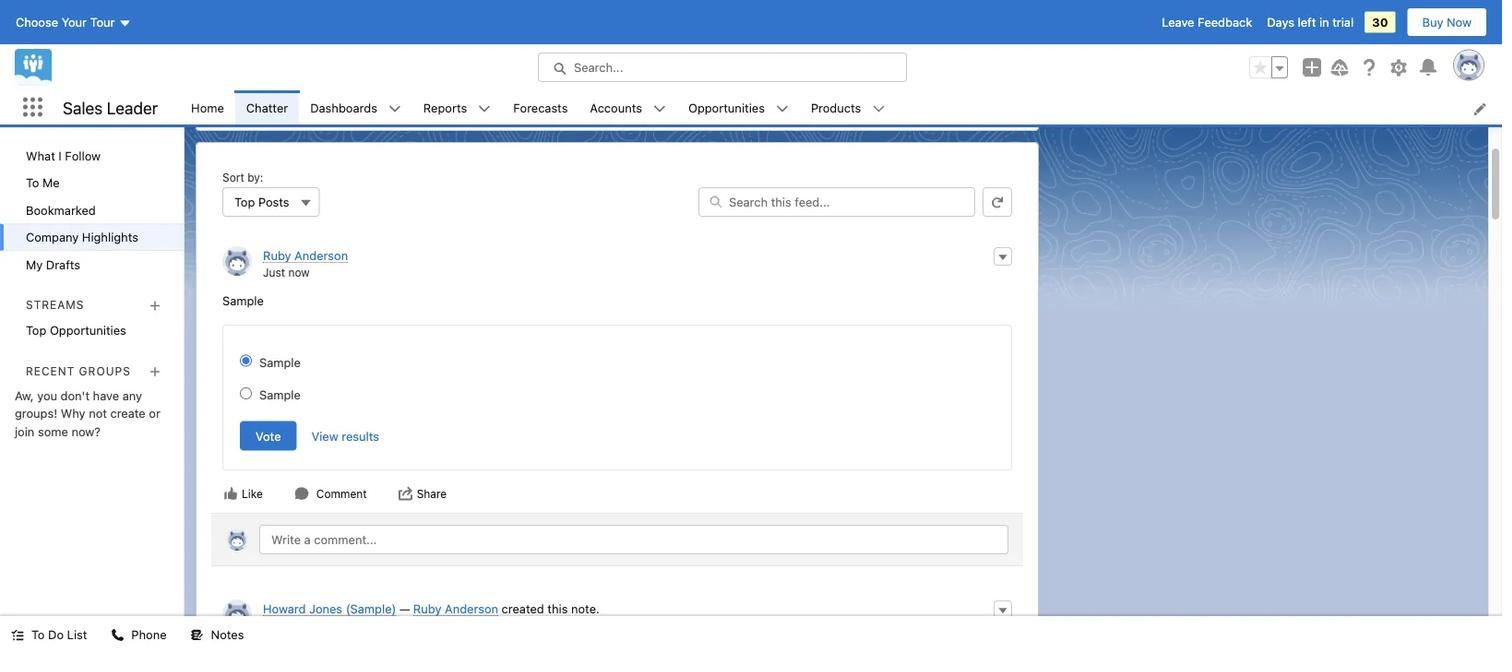 Task type: describe. For each thing, give the bounding box(es) containing it.
Sort by: button
[[222, 187, 320, 217]]

text default image inside opportunities list item
[[776, 102, 789, 115]]

1 vertical spatial ruby anderson image
[[226, 529, 248, 551]]

buy
[[1423, 15, 1444, 29]]

opportunities link
[[677, 90, 776, 125]]

reports
[[424, 100, 467, 114]]

some
[[38, 425, 68, 439]]

products link
[[800, 90, 872, 125]]

my drafts
[[26, 257, 80, 271]]

sales
[[63, 98, 103, 117]]

company highlights link
[[0, 224, 184, 251]]

home link
[[180, 90, 235, 125]]

notes
[[211, 628, 244, 642]]

like
[[242, 487, 263, 500]]

have
[[93, 389, 119, 403]]

top for top posts
[[234, 195, 255, 209]]

leave feedback link
[[1162, 15, 1253, 29]]

now
[[288, 266, 310, 279]]

buy now button
[[1407, 7, 1488, 37]]

any
[[122, 389, 142, 403]]

ruby anderson, just now element
[[211, 235, 1023, 513]]

share
[[417, 487, 447, 500]]

sales leader
[[63, 98, 158, 117]]

join
[[15, 425, 34, 439]]

leave
[[1162, 15, 1195, 29]]

accounts link
[[579, 90, 653, 125]]

ruby anderson just now
[[263, 248, 348, 279]]

text default image inside share popup button
[[398, 486, 413, 501]]

why
[[61, 407, 85, 421]]

list
[[67, 628, 87, 642]]

30
[[1372, 15, 1388, 29]]

streams link
[[26, 299, 84, 312]]

aw,
[[15, 389, 34, 403]]

phone button
[[100, 616, 178, 653]]

phone
[[131, 628, 167, 642]]

to me link
[[0, 169, 184, 197]]

created
[[502, 602, 544, 616]]

to do list
[[31, 628, 87, 642]]

to me
[[26, 176, 60, 190]]

company
[[26, 230, 79, 244]]

text default image inside notes "button"
[[191, 629, 204, 642]]

highlights
[[82, 230, 138, 244]]

like button
[[222, 485, 264, 502]]

reports link
[[412, 90, 478, 125]]

forecasts link
[[502, 90, 579, 125]]

ruby inside the ruby anderson just now
[[263, 248, 291, 262]]

what i follow
[[26, 149, 101, 162]]

or
[[149, 407, 160, 421]]

this
[[548, 602, 568, 616]]

vote
[[256, 429, 281, 443]]

—
[[400, 602, 410, 616]]

do
[[48, 628, 64, 642]]

choose
[[16, 15, 58, 29]]

reports list item
[[412, 90, 502, 125]]

1 vertical spatial sample
[[259, 355, 301, 369]]

2 vertical spatial sample
[[259, 388, 301, 402]]

notes button
[[180, 616, 255, 653]]

1 horizontal spatial ruby
[[413, 602, 442, 616]]

i
[[59, 149, 62, 162]]

dashboards list item
[[299, 90, 412, 125]]

your
[[62, 15, 87, 29]]

text default image inside phone button
[[111, 629, 124, 642]]

recent groups link
[[26, 365, 131, 378]]

jones
[[309, 602, 342, 616]]

by:
[[247, 171, 263, 184]]

text default image inside to do list button
[[11, 629, 24, 642]]

0 vertical spatial ruby anderson link
[[263, 248, 348, 263]]

company highlights
[[26, 230, 138, 244]]

now
[[1447, 15, 1472, 29]]

opportunities inside list item
[[688, 100, 765, 114]]

text default image inside "reports" list item
[[478, 102, 491, 115]]

products
[[811, 100, 861, 114]]

1 vertical spatial ruby anderson link
[[413, 602, 498, 616]]

text default image inside dashboards list item
[[388, 102, 401, 115]]

to for to me
[[26, 176, 39, 190]]

home
[[191, 100, 224, 114]]

search... button
[[538, 53, 907, 82]]

choose your tour button
[[15, 7, 132, 37]]



Task type: vqa. For each thing, say whether or not it's contained in the screenshot.
forecasts LINK
yes



Task type: locate. For each thing, give the bounding box(es) containing it.
share button
[[397, 485, 448, 502]]

forecasts
[[513, 100, 568, 114]]

Search this feed... search field
[[699, 187, 975, 217]]

(sample)
[[346, 602, 396, 616]]

text default image left "phone"
[[111, 629, 124, 642]]

why not create or join some now?
[[15, 407, 160, 439]]

products list item
[[800, 90, 896, 125]]

trial
[[1333, 15, 1354, 29]]

anderson left "created"
[[445, 602, 498, 616]]

anderson
[[295, 248, 348, 262], [445, 602, 498, 616]]

text default image inside like button
[[223, 486, 238, 501]]

opportunities
[[688, 100, 765, 114], [50, 324, 126, 337]]

ruby anderson image left just
[[222, 246, 252, 276]]

top opportunities link
[[0, 317, 184, 344]]

1 sample radio from the top
[[240, 355, 252, 367]]

groups!
[[15, 407, 57, 421]]

howard jones (sample) link
[[263, 602, 396, 616]]

buy now
[[1423, 15, 1472, 29]]

you
[[37, 389, 57, 403]]

0 vertical spatial sample
[[222, 294, 264, 308]]

1 vertical spatial sample radio
[[240, 388, 252, 400]]

vote button
[[240, 421, 297, 451]]

ruby anderson link up now
[[263, 248, 348, 263]]

chatter
[[246, 100, 288, 114]]

chatter link
[[235, 90, 299, 125]]

to do list button
[[0, 616, 98, 653]]

ruby anderson link
[[263, 248, 348, 263], [413, 602, 498, 616]]

top for top opportunities
[[26, 324, 46, 337]]

0 vertical spatial top
[[234, 195, 255, 209]]

text default image
[[776, 102, 789, 115], [223, 486, 238, 501], [294, 486, 309, 501], [11, 629, 24, 642]]

sample
[[222, 294, 264, 308], [259, 355, 301, 369], [259, 388, 301, 402]]

just
[[263, 266, 285, 279]]

drafts
[[46, 257, 80, 271]]

results
[[342, 429, 379, 443]]

0 vertical spatial anderson
[[295, 248, 348, 262]]

1 horizontal spatial anderson
[[445, 602, 498, 616]]

0 horizontal spatial ruby anderson link
[[263, 248, 348, 263]]

text default image left do
[[11, 629, 24, 642]]

opportunities list item
[[677, 90, 800, 125]]

text default image left 'reports' link
[[388, 102, 401, 115]]

1 horizontal spatial opportunities
[[688, 100, 765, 114]]

posts
[[258, 195, 289, 209]]

1 vertical spatial to
[[31, 628, 45, 642]]

to inside button
[[31, 628, 45, 642]]

text default image right accounts
[[653, 102, 666, 115]]

leave feedback
[[1162, 15, 1253, 29]]

ruby up just
[[263, 248, 291, 262]]

view
[[312, 429, 338, 443]]

text default image left products link
[[776, 102, 789, 115]]

tour
[[90, 15, 115, 29]]

list
[[180, 90, 1502, 125]]

0 horizontal spatial top
[[26, 324, 46, 337]]

not
[[89, 407, 107, 421]]

dashboards
[[310, 100, 377, 114]]

0 horizontal spatial anderson
[[295, 248, 348, 262]]

streams
[[26, 299, 84, 312]]

anderson up now
[[295, 248, 348, 262]]

ruby
[[263, 248, 291, 262], [413, 602, 442, 616]]

ruby anderson image
[[222, 246, 252, 276], [226, 529, 248, 551], [222, 600, 252, 629]]

left
[[1298, 15, 1316, 29]]

dashboards link
[[299, 90, 388, 125]]

1 horizontal spatial top
[[234, 195, 255, 209]]

anderson inside the ruby anderson just now
[[295, 248, 348, 262]]

search...
[[574, 60, 623, 74]]

text default image left notes
[[191, 629, 204, 642]]

0 vertical spatial to
[[26, 176, 39, 190]]

ruby anderson link right — on the left bottom of the page
[[413, 602, 498, 616]]

don't
[[61, 389, 90, 403]]

opportunities down search... button
[[688, 100, 765, 114]]

text default image right reports at top left
[[478, 102, 491, 115]]

top down streams link
[[26, 324, 46, 337]]

comment button
[[293, 485, 368, 502]]

to
[[26, 176, 39, 190], [31, 628, 45, 642]]

0 horizontal spatial opportunities
[[50, 324, 126, 337]]

text default image
[[388, 102, 401, 115], [478, 102, 491, 115], [653, 102, 666, 115], [398, 486, 413, 501], [111, 629, 124, 642], [191, 629, 204, 642]]

choose your tour
[[16, 15, 115, 29]]

comment
[[316, 487, 367, 500]]

text default image inside accounts list item
[[653, 102, 666, 115]]

me
[[43, 176, 60, 190]]

days left in trial
[[1267, 15, 1354, 29]]

accounts
[[590, 100, 642, 114]]

leader
[[107, 98, 158, 117]]

0 vertical spatial ruby
[[263, 248, 291, 262]]

text default image inside comment button
[[294, 486, 309, 501]]

days
[[1267, 15, 1295, 29]]

top down sort by:
[[234, 195, 255, 209]]

0 vertical spatial opportunities
[[688, 100, 765, 114]]

to left do
[[31, 628, 45, 642]]

view results link
[[312, 429, 379, 443]]

bookmarked
[[26, 203, 96, 217]]

sort
[[222, 171, 244, 184]]

note.
[[571, 602, 600, 616]]

top inside button
[[234, 195, 255, 209]]

text default image left share
[[398, 486, 413, 501]]

recent
[[26, 365, 75, 378]]

accounts list item
[[579, 90, 677, 125]]

0 horizontal spatial ruby
[[263, 248, 291, 262]]

howard jones (sample) — ruby anderson created this note.
[[263, 602, 600, 616]]

bookmarked link
[[0, 197, 184, 224]]

view results
[[312, 429, 379, 443]]

list containing home
[[180, 90, 1502, 125]]

ruby anderson image left the howard
[[222, 600, 252, 629]]

to for to do list
[[31, 628, 45, 642]]

text default image left 'like'
[[223, 486, 238, 501]]

group
[[1250, 56, 1288, 78]]

howard
[[263, 602, 306, 616]]

just now link
[[263, 266, 310, 279]]

follow
[[65, 149, 101, 162]]

my
[[26, 257, 43, 271]]

ruby anderson image down like button
[[226, 529, 248, 551]]

0 vertical spatial ruby anderson image
[[222, 246, 252, 276]]

ruby right — on the left bottom of the page
[[413, 602, 442, 616]]

ruby anderson image for ruby anderson
[[222, 246, 252, 276]]

what i follow link
[[0, 142, 184, 169]]

recent groups
[[26, 365, 131, 378]]

top
[[234, 195, 255, 209], [26, 324, 46, 337]]

text default image left comment
[[294, 486, 309, 501]]

ruby anderson image for howard jones (sample)
[[222, 600, 252, 629]]

1 vertical spatial anderson
[[445, 602, 498, 616]]

top posts
[[234, 195, 289, 209]]

to left "me"
[[26, 176, 39, 190]]

1 vertical spatial top
[[26, 324, 46, 337]]

1 horizontal spatial ruby anderson link
[[413, 602, 498, 616]]

top opportunities
[[26, 324, 126, 337]]

opportunities down streams link
[[50, 324, 126, 337]]

1 vertical spatial opportunities
[[50, 324, 126, 337]]

in
[[1320, 15, 1329, 29]]

Write a comment... text field
[[259, 525, 1009, 555]]

groups
[[79, 365, 131, 378]]

Sample radio
[[240, 355, 252, 367], [240, 388, 252, 400]]

0 vertical spatial sample radio
[[240, 355, 252, 367]]

sort by:
[[222, 171, 263, 184]]

2 sample radio from the top
[[240, 388, 252, 400]]

2 vertical spatial ruby anderson image
[[222, 600, 252, 629]]

1 vertical spatial ruby
[[413, 602, 442, 616]]

what
[[26, 149, 55, 162]]

my drafts link
[[0, 251, 184, 278]]



